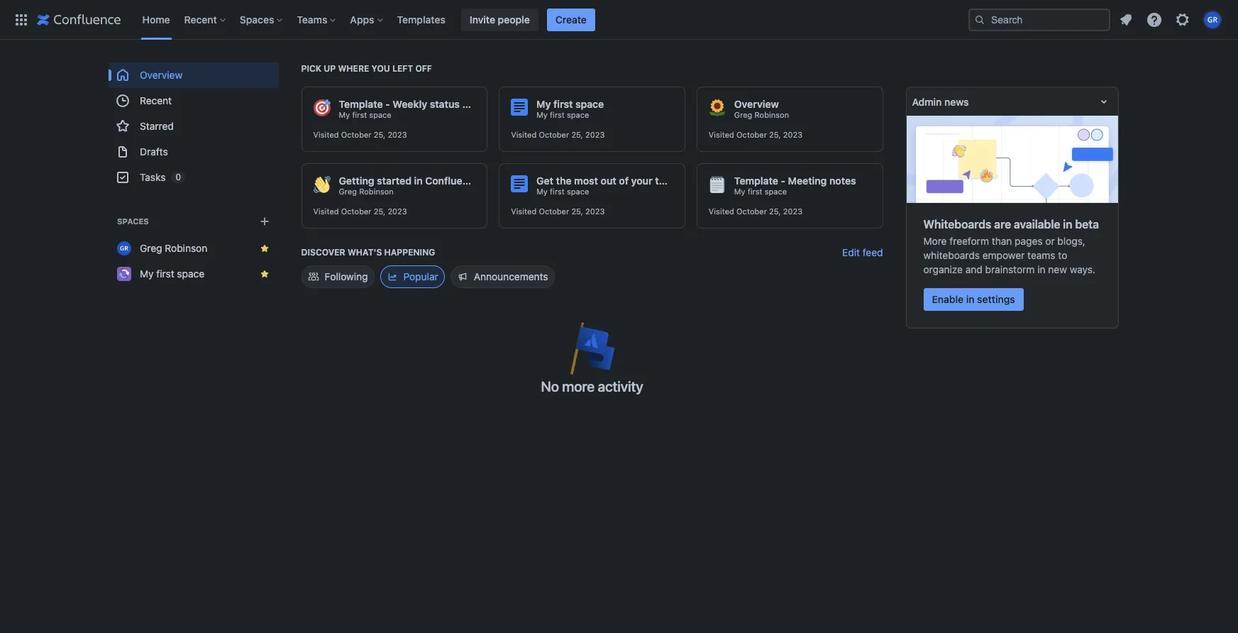 Task type: describe. For each thing, give the bounding box(es) containing it.
0 horizontal spatial spaces
[[117, 217, 149, 226]]

visited october 25, 2023 down 'getting'
[[313, 207, 407, 216]]

in down teams
[[1038, 263, 1046, 275]]

spaces inside spaces popup button
[[240, 13, 274, 25]]

in inside getting started in confluence greg robinson
[[414, 175, 423, 187]]

2023 down getting started in confluence greg robinson
[[388, 207, 407, 216]]

october down get
[[539, 207, 570, 216]]

admin news button
[[907, 87, 1119, 116]]

organize
[[924, 263, 963, 275]]

teams
[[297, 13, 328, 25]]

than
[[992, 235, 1013, 247]]

global element
[[9, 0, 966, 39]]

apps
[[350, 13, 375, 25]]

25, up template - meeting notes
[[770, 130, 781, 139]]

banner containing home
[[0, 0, 1239, 40]]

october down 'getting'
[[341, 207, 372, 216]]

you
[[372, 63, 390, 74]]

0 horizontal spatial greg robinson link
[[108, 236, 279, 261]]

most
[[574, 175, 599, 187]]

my inside the template - weekly status report my first space
[[339, 110, 350, 119]]

appswitcher icon image
[[13, 11, 30, 28]]

getting
[[339, 175, 375, 187]]

greg inside getting started in confluence greg robinson
[[339, 187, 357, 196]]

popular
[[404, 270, 439, 283]]

0 vertical spatial greg
[[735, 110, 753, 119]]

25, down started on the left
[[374, 207, 386, 216]]

people
[[498, 13, 530, 25]]

recent inside recent link
[[140, 94, 172, 106]]

your
[[632, 175, 653, 187]]

settings icon image
[[1175, 11, 1192, 28]]

visited october 25, 2023 down template - meeting notes
[[709, 207, 803, 216]]

confluence
[[425, 175, 480, 187]]

template - weekly status report my first space
[[339, 98, 492, 119]]

settings
[[978, 293, 1016, 305]]

more
[[924, 235, 947, 247]]

empower
[[983, 249, 1025, 261]]

no more activity
[[541, 378, 644, 395]]

out
[[601, 175, 617, 187]]

october up template - meeting notes
[[737, 130, 767, 139]]

admin news
[[913, 95, 970, 108]]

teams
[[1028, 249, 1056, 261]]

0 horizontal spatial robinson
[[165, 242, 207, 254]]

following button
[[301, 266, 375, 288]]

get the most out of your team space my first space
[[537, 175, 711, 196]]

help icon image
[[1147, 11, 1164, 28]]

get
[[537, 175, 554, 187]]

1 vertical spatial greg robinson link
[[339, 187, 394, 197]]

october up 'getting'
[[341, 130, 372, 139]]

available
[[1015, 218, 1061, 231]]

recent button
[[180, 8, 231, 31]]

:wave: image
[[313, 176, 330, 193]]

template - meeting notes
[[735, 175, 857, 187]]

starred link
[[108, 114, 279, 139]]

recent inside recent popup button
[[184, 13, 217, 25]]

2023 down the template - weekly status report my first space
[[388, 130, 407, 139]]

my inside get the most out of your team space my first space
[[537, 187, 548, 196]]

0 vertical spatial greg robinson
[[735, 110, 790, 119]]

2023 up template - meeting notes
[[784, 130, 803, 139]]

activity
[[598, 378, 644, 395]]

october up get
[[539, 130, 570, 139]]

left
[[393, 63, 413, 74]]

visited october 25, 2023 down the
[[511, 207, 605, 216]]

no
[[541, 378, 559, 395]]

admin
[[913, 95, 942, 108]]

group containing overview
[[108, 62, 279, 190]]

pages
[[1015, 235, 1043, 247]]

beta
[[1076, 218, 1100, 231]]

the
[[556, 175, 572, 187]]

edit
[[843, 246, 860, 258]]

unstar this space image
[[259, 268, 270, 280]]

october down template - meeting notes
[[737, 207, 767, 216]]

home link
[[138, 8, 174, 31]]

space inside the template - weekly status report my first space
[[369, 110, 392, 119]]

:wave: image
[[313, 176, 330, 193]]

create link
[[547, 8, 596, 31]]

edit feed button
[[843, 246, 884, 260]]

where
[[338, 63, 369, 74]]

off
[[416, 63, 432, 74]]

Search field
[[969, 8, 1111, 31]]

popular button
[[380, 266, 445, 288]]

1 horizontal spatial overview
[[735, 98, 779, 110]]

announcements button
[[451, 266, 555, 288]]

following
[[325, 270, 368, 283]]

edit feed
[[843, 246, 884, 258]]

report
[[463, 98, 492, 110]]

of
[[619, 175, 629, 187]]



Task type: locate. For each thing, give the bounding box(es) containing it.
robinson inside getting started in confluence greg robinson
[[359, 187, 394, 196]]

meeting
[[789, 175, 827, 187]]

team
[[656, 175, 680, 187]]

template left meeting at the right top
[[735, 175, 779, 187]]

teams button
[[293, 8, 342, 31]]

2023 down template - meeting notes
[[784, 207, 803, 216]]

2023
[[388, 130, 407, 139], [586, 130, 605, 139], [784, 130, 803, 139], [388, 207, 407, 216], [586, 207, 605, 216], [784, 207, 803, 216]]

template for template - meeting notes
[[735, 175, 779, 187]]

spaces
[[240, 13, 274, 25], [117, 217, 149, 226]]

news
[[945, 95, 970, 108]]

0 vertical spatial spaces
[[240, 13, 274, 25]]

pick up where you left off
[[301, 63, 432, 74]]

- for meeting
[[781, 175, 786, 187]]

1 vertical spatial spaces
[[117, 217, 149, 226]]

visited october 25, 2023 up the
[[511, 130, 605, 139]]

feed
[[863, 246, 884, 258]]

what's
[[348, 247, 382, 258]]

robinson
[[755, 110, 790, 119], [359, 187, 394, 196], [165, 242, 207, 254]]

home
[[142, 13, 170, 25]]

- left meeting at the right top
[[781, 175, 786, 187]]

group
[[108, 62, 279, 190]]

1 horizontal spatial greg robinson
[[735, 110, 790, 119]]

greg
[[735, 110, 753, 119], [339, 187, 357, 196], [140, 242, 162, 254]]

create
[[556, 13, 587, 25]]

my
[[537, 98, 551, 110], [339, 110, 350, 119], [537, 110, 548, 119], [537, 187, 548, 196], [735, 187, 746, 196], [140, 268, 153, 280]]

recent link
[[108, 88, 279, 114]]

new
[[1049, 263, 1068, 275]]

1 horizontal spatial recent
[[184, 13, 217, 25]]

in right started on the left
[[414, 175, 423, 187]]

enable in settings
[[933, 293, 1016, 305]]

ways.
[[1070, 263, 1096, 275]]

or
[[1046, 235, 1055, 247]]

recent
[[184, 13, 217, 25], [140, 94, 172, 106]]

:dart: image
[[313, 99, 330, 116], [313, 99, 330, 116]]

25, down "most"
[[572, 207, 584, 216]]

up
[[324, 63, 336, 74]]

banner
[[0, 0, 1239, 40]]

2023 up "most"
[[586, 130, 605, 139]]

discover what's happening
[[301, 247, 435, 258]]

tasks
[[140, 171, 165, 183]]

1 vertical spatial -
[[781, 175, 786, 187]]

0 vertical spatial -
[[386, 98, 390, 110]]

blogs,
[[1058, 235, 1086, 247]]

0 vertical spatial recent
[[184, 13, 217, 25]]

2 vertical spatial greg robinson link
[[108, 236, 279, 261]]

1 horizontal spatial greg
[[339, 187, 357, 196]]

2023 down "most"
[[586, 207, 605, 216]]

confluence image
[[37, 11, 121, 28], [37, 11, 121, 28]]

invite
[[470, 13, 496, 25]]

25, down template - meeting notes
[[770, 207, 781, 216]]

drafts link
[[108, 139, 279, 165]]

2 horizontal spatial robinson
[[755, 110, 790, 119]]

1 vertical spatial template
[[735, 175, 779, 187]]

more
[[563, 378, 595, 395]]

25, up "most"
[[572, 130, 584, 139]]

- for weekly
[[386, 98, 390, 110]]

my first space link
[[339, 110, 392, 120], [537, 110, 589, 120], [537, 187, 589, 197], [735, 187, 787, 197], [108, 261, 279, 287]]

spaces right recent popup button
[[240, 13, 274, 25]]

first inside the template - weekly status report my first space
[[352, 110, 367, 119]]

0 horizontal spatial overview
[[140, 69, 182, 81]]

announcements
[[474, 270, 549, 283]]

templates link
[[393, 8, 450, 31]]

apps button
[[346, 8, 389, 31]]

starred
[[140, 120, 173, 132]]

recent right home
[[184, 13, 217, 25]]

1 horizontal spatial spaces
[[240, 13, 274, 25]]

first inside get the most out of your team space my first space
[[550, 187, 565, 196]]

started
[[377, 175, 412, 187]]

spaces button
[[236, 8, 289, 31]]

whiteboards
[[924, 249, 980, 261]]

0 horizontal spatial recent
[[140, 94, 172, 106]]

to
[[1059, 249, 1068, 261]]

:notepad_spiral: image
[[709, 176, 726, 193], [709, 176, 726, 193]]

1 horizontal spatial template
[[735, 175, 779, 187]]

visited october 25, 2023
[[313, 130, 407, 139], [511, 130, 605, 139], [709, 130, 803, 139], [313, 207, 407, 216], [511, 207, 605, 216], [709, 207, 803, 216]]

notification icon image
[[1118, 11, 1135, 28]]

0 horizontal spatial -
[[386, 98, 390, 110]]

october
[[341, 130, 372, 139], [539, 130, 570, 139], [737, 130, 767, 139], [341, 207, 372, 216], [539, 207, 570, 216], [737, 207, 767, 216]]

0 vertical spatial robinson
[[755, 110, 790, 119]]

brainstorm
[[986, 263, 1035, 275]]

:sunflower: image
[[709, 99, 726, 116], [709, 99, 726, 116]]

template inside the template - weekly status report my first space
[[339, 98, 383, 110]]

25, down the template - weekly status report my first space
[[374, 130, 386, 139]]

and
[[966, 263, 983, 275]]

2 horizontal spatial greg
[[735, 110, 753, 119]]

template
[[339, 98, 383, 110], [735, 175, 779, 187]]

- inside the template - weekly status report my first space
[[386, 98, 390, 110]]

space
[[576, 98, 604, 110], [369, 110, 392, 119], [567, 110, 589, 119], [682, 175, 711, 187], [567, 187, 589, 196], [765, 187, 787, 196], [177, 268, 204, 280]]

greg robinson
[[735, 110, 790, 119], [140, 242, 207, 254]]

0 horizontal spatial greg robinson
[[140, 242, 207, 254]]

templates
[[397, 13, 446, 25]]

0 horizontal spatial greg
[[140, 242, 162, 254]]

0 vertical spatial template
[[339, 98, 383, 110]]

recent up starred
[[140, 94, 172, 106]]

create a space image
[[256, 213, 273, 230]]

0 horizontal spatial template
[[339, 98, 383, 110]]

- left weekly
[[386, 98, 390, 110]]

1 vertical spatial greg
[[339, 187, 357, 196]]

discover
[[301, 247, 346, 258]]

enable
[[933, 293, 964, 305]]

notes
[[830, 175, 857, 187]]

2 horizontal spatial greg robinson link
[[735, 110, 790, 120]]

0 vertical spatial greg robinson link
[[735, 110, 790, 120]]

1 horizontal spatial robinson
[[359, 187, 394, 196]]

getting started in confluence greg robinson
[[339, 175, 480, 196]]

1 vertical spatial overview
[[735, 98, 779, 110]]

whiteboards are available in beta more freeform than pages or blogs, whiteboards empower teams to organize and brainstorm in new ways.
[[924, 218, 1100, 275]]

-
[[386, 98, 390, 110], [781, 175, 786, 187]]

25,
[[374, 130, 386, 139], [572, 130, 584, 139], [770, 130, 781, 139], [374, 207, 386, 216], [572, 207, 584, 216], [770, 207, 781, 216]]

drafts
[[140, 146, 168, 158]]

my first space
[[537, 98, 604, 110], [537, 110, 589, 119], [735, 187, 787, 196], [140, 268, 204, 280]]

overview
[[140, 69, 182, 81], [735, 98, 779, 110]]

unstar this space image
[[259, 243, 270, 254]]

1 vertical spatial greg robinson
[[140, 242, 207, 254]]

are
[[995, 218, 1012, 231]]

1 vertical spatial robinson
[[359, 187, 394, 196]]

in up blogs,
[[1064, 218, 1073, 231]]

whiteboards
[[924, 218, 992, 231]]

0 vertical spatial overview
[[140, 69, 182, 81]]

spaces down tasks
[[117, 217, 149, 226]]

status
[[430, 98, 460, 110]]

first
[[554, 98, 573, 110], [352, 110, 367, 119], [550, 110, 565, 119], [550, 187, 565, 196], [748, 187, 763, 196], [156, 268, 174, 280]]

enable in settings link
[[924, 288, 1024, 311]]

happening
[[384, 247, 435, 258]]

visited october 25, 2023 up 'getting'
[[313, 130, 407, 139]]

weekly
[[393, 98, 428, 110]]

0
[[175, 172, 181, 182]]

freeform
[[950, 235, 990, 247]]

invite people
[[470, 13, 530, 25]]

2 vertical spatial robinson
[[165, 242, 207, 254]]

pick
[[301, 63, 322, 74]]

template down pick up where you left off
[[339, 98, 383, 110]]

overview link
[[108, 62, 279, 88]]

1 vertical spatial recent
[[140, 94, 172, 106]]

1 horizontal spatial greg robinson link
[[339, 187, 394, 197]]

visited
[[313, 130, 339, 139], [511, 130, 537, 139], [709, 130, 735, 139], [313, 207, 339, 216], [511, 207, 537, 216], [709, 207, 735, 216]]

in right enable
[[967, 293, 975, 305]]

template for template - weekly status report my first space
[[339, 98, 383, 110]]

visited october 25, 2023 up template - meeting notes
[[709, 130, 803, 139]]

1 horizontal spatial -
[[781, 175, 786, 187]]

search image
[[975, 14, 986, 25]]

invite people button
[[461, 8, 539, 31]]

2 vertical spatial greg
[[140, 242, 162, 254]]



Task type: vqa. For each thing, say whether or not it's contained in the screenshot.
Admin News
yes



